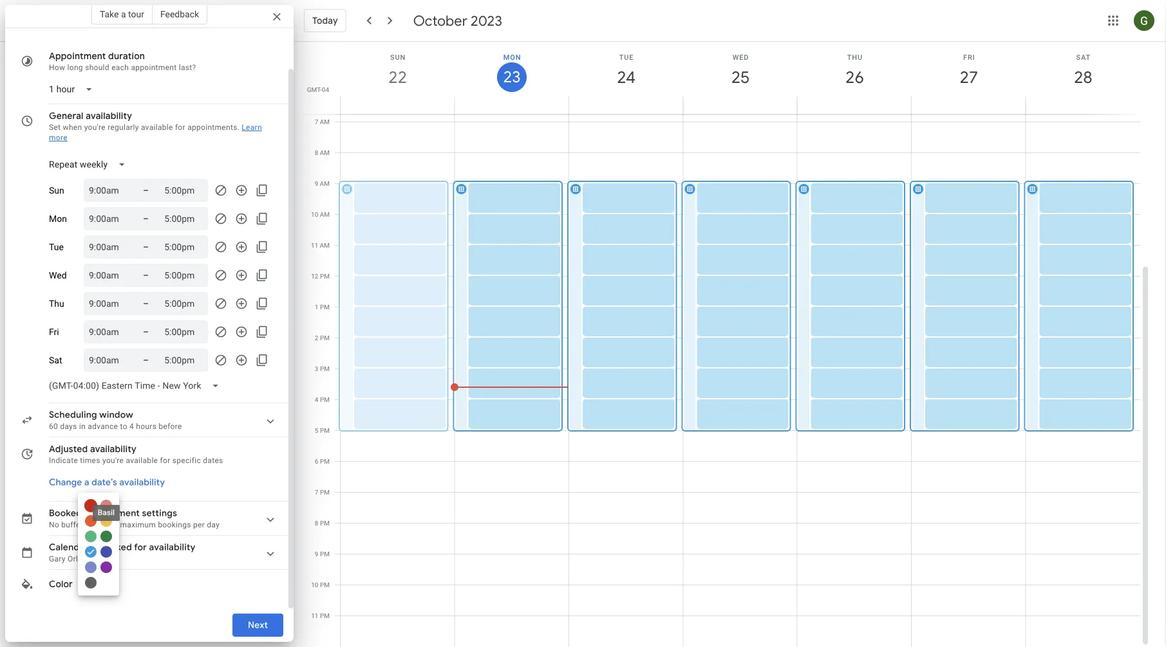 Task type: describe. For each thing, give the bounding box(es) containing it.
pm for 1 pm
[[320, 303, 330, 311]]

appointment duration how long should each appointment last?
[[49, 50, 196, 72]]

·
[[103, 521, 106, 530]]

2 horizontal spatial for
[[175, 123, 185, 132]]

advance
[[88, 423, 118, 432]]

8 pm
[[315, 520, 330, 528]]

26
[[845, 67, 863, 88]]

11 for 11 am
[[311, 242, 318, 249]]

appointment inside booked appointment settings no buffer time · no maximum bookings per day
[[84, 508, 140, 520]]

color
[[49, 579, 73, 591]]

am for 10 am
[[320, 211, 330, 218]]

12
[[311, 272, 319, 280]]

grape, set event color menu item
[[100, 562, 112, 574]]

feedback
[[160, 9, 199, 19]]

availability up regularly
[[86, 110, 132, 122]]

take a tour button
[[91, 4, 153, 24]]

to
[[120, 423, 127, 432]]

8 for 8 pm
[[315, 520, 319, 528]]

7 for 7 pm
[[315, 489, 319, 497]]

End time on Fridays text field
[[164, 325, 203, 340]]

27 column header
[[912, 42, 1026, 114]]

adjusted availability indicate times you're available for specific dates
[[49, 444, 223, 466]]

you're inside adjusted availability indicate times you're available for specific dates
[[102, 457, 124, 466]]

9 am
[[315, 180, 330, 187]]

Start time on Wednesdays text field
[[89, 268, 128, 283]]

scheduling
[[49, 410, 97, 421]]

day
[[207, 521, 220, 530]]

dates
[[203, 457, 223, 466]]

2 no from the left
[[108, 521, 118, 530]]

04
[[322, 86, 329, 93]]

0 vertical spatial you're
[[84, 123, 106, 132]]

window
[[99, 410, 133, 421]]

feedback button
[[153, 4, 207, 24]]

bookings
[[158, 521, 191, 530]]

change a date's availability
[[49, 477, 165, 489]]

tue 24
[[616, 53, 635, 88]]

27
[[959, 67, 978, 88]]

4 pm
[[315, 396, 330, 404]]

today button
[[304, 5, 346, 36]]

Start time on Tuesdays text field
[[89, 240, 128, 255]]

orlando
[[68, 555, 96, 564]]

Start time on Thursdays text field
[[89, 296, 128, 312]]

2023
[[471, 12, 502, 30]]

regularly
[[108, 123, 139, 132]]

– for fri
[[143, 327, 149, 338]]

learn
[[242, 123, 262, 132]]

sunday, october 22 element
[[383, 62, 413, 92]]

sun for sun
[[49, 185, 64, 196]]

tangerine, set event color menu item
[[85, 516, 97, 528]]

0 vertical spatial available
[[141, 123, 173, 132]]

fri 27
[[959, 53, 978, 88]]

23
[[502, 67, 520, 87]]

sun 22
[[388, 53, 406, 88]]

22
[[388, 67, 406, 88]]

– for sun
[[143, 185, 149, 196]]

7 for 7 am
[[315, 118, 318, 126]]

monday, october 23, today element
[[497, 62, 527, 92]]

general availability
[[49, 110, 132, 122]]

– for thu
[[143, 299, 149, 309]]

sat for sat
[[49, 355, 62, 366]]

appointment
[[49, 50, 106, 62]]

peacock, set event color menu item
[[85, 547, 97, 558]]

lavender, set event color menu item
[[85, 562, 97, 574]]

learn more
[[49, 123, 262, 142]]

10 pm
[[311, 582, 330, 589]]

pm for 7 pm
[[320, 489, 330, 497]]

– for mon
[[143, 214, 149, 224]]

Start time on Fridays text field
[[89, 325, 128, 340]]

fri for fri
[[49, 327, 59, 338]]

5 pm
[[315, 427, 330, 435]]

pm for 8 pm
[[320, 520, 330, 528]]

times
[[80, 457, 100, 466]]

24
[[616, 67, 635, 88]]

pm for 10 pm
[[320, 582, 330, 589]]

how
[[49, 63, 65, 72]]

1 no from the left
[[49, 521, 59, 530]]

calendars
[[49, 542, 93, 554]]

pm for 5 pm
[[320, 427, 330, 435]]

9 for 9 am
[[315, 180, 318, 187]]

24 column header
[[569, 42, 684, 114]]

october 2023
[[413, 12, 502, 30]]

Start time on Sundays text field
[[89, 183, 128, 198]]

calendars checked for availability gary orlando
[[49, 542, 196, 564]]

more
[[49, 133, 68, 142]]

Start time on Mondays text field
[[89, 211, 128, 227]]

sun for sun 22
[[390, 53, 406, 61]]

mon for mon 23
[[504, 53, 521, 61]]

availability inside button
[[119, 477, 165, 489]]

a for change
[[84, 477, 89, 489]]

sage, set event color menu item
[[85, 531, 97, 543]]

pm for 12 pm
[[320, 272, 330, 280]]

26 column header
[[797, 42, 912, 114]]

gmt-04
[[307, 86, 329, 93]]

8 for 8 am
[[315, 149, 318, 157]]

End time on Tuesdays text field
[[164, 240, 203, 255]]

last?
[[179, 63, 196, 72]]

availability inside the calendars checked for availability gary orlando
[[149, 542, 196, 554]]

pm for 11 pm
[[320, 613, 330, 620]]

thu 26
[[845, 53, 863, 88]]

flamingo, set event color menu item
[[100, 500, 112, 512]]

10 for 10 am
[[311, 211, 318, 218]]

mon 23
[[502, 53, 521, 87]]

appointments.
[[188, 123, 240, 132]]

date's
[[92, 477, 117, 489]]

23 column header
[[454, 42, 569, 114]]

basil
[[98, 509, 115, 518]]

per
[[193, 521, 205, 530]]

10 am
[[311, 211, 330, 218]]

28 column header
[[1026, 42, 1141, 114]]

banana, set event color menu item
[[100, 516, 112, 528]]

before
[[159, 423, 182, 432]]

gmt-
[[307, 86, 322, 93]]

blueberry, set event color menu item
[[100, 547, 112, 558]]

available inside adjusted availability indicate times you're available for specific dates
[[126, 457, 158, 466]]

1 pm
[[315, 303, 330, 311]]

should
[[85, 63, 109, 72]]



Task type: locate. For each thing, give the bounding box(es) containing it.
1 horizontal spatial no
[[108, 521, 118, 530]]

1 vertical spatial 7
[[315, 489, 319, 497]]

you're
[[84, 123, 106, 132], [102, 457, 124, 466]]

– left end time on sundays text field
[[143, 185, 149, 196]]

1 vertical spatial 9
[[315, 551, 319, 558]]

availability down the bookings
[[149, 542, 196, 554]]

7 am
[[315, 118, 330, 126]]

28
[[1074, 67, 1092, 88]]

next
[[248, 620, 268, 632]]

5 – from the top
[[143, 299, 149, 309]]

available down hours on the bottom
[[126, 457, 158, 466]]

11 up 12
[[311, 242, 318, 249]]

thu for thu
[[49, 299, 64, 309]]

graphite, set event color menu item
[[85, 578, 97, 589]]

wednesday, october 25 element
[[726, 62, 756, 92]]

2
[[315, 334, 319, 342]]

grid containing 22
[[299, 42, 1151, 648]]

sat left start time on saturdays text box
[[49, 355, 62, 366]]

wed left start time on wednesdays text box
[[49, 270, 67, 281]]

8 down 7 pm
[[315, 520, 319, 528]]

availability down to
[[90, 444, 137, 455]]

pm right 6
[[320, 458, 330, 466]]

0 horizontal spatial sun
[[49, 185, 64, 196]]

9
[[315, 180, 318, 187], [315, 551, 319, 558]]

grid
[[299, 42, 1151, 648]]

10 up 11 am
[[311, 211, 318, 218]]

appointment
[[131, 63, 177, 72], [84, 508, 140, 520]]

25 column header
[[683, 42, 798, 114]]

mon inside "mon 23"
[[504, 53, 521, 61]]

a inside button
[[121, 9, 126, 19]]

for
[[175, 123, 185, 132], [160, 457, 170, 466], [134, 542, 147, 554]]

0 vertical spatial appointment
[[131, 63, 177, 72]]

1 horizontal spatial tue
[[619, 53, 634, 61]]

8 am
[[315, 149, 330, 157]]

when
[[63, 123, 82, 132]]

1 horizontal spatial sat
[[1077, 53, 1091, 61]]

0 vertical spatial for
[[175, 123, 185, 132]]

next button
[[232, 611, 283, 642]]

8 pm from the top
[[320, 489, 330, 497]]

1 horizontal spatial a
[[121, 9, 126, 19]]

pm right 12
[[320, 272, 330, 280]]

pm for 2 pm
[[320, 334, 330, 342]]

wed for wed
[[49, 270, 67, 281]]

End time on Thursdays text field
[[164, 296, 203, 312]]

a for take
[[121, 9, 126, 19]]

10 pm from the top
[[320, 551, 330, 558]]

1 vertical spatial for
[[160, 457, 170, 466]]

1 vertical spatial tue
[[49, 242, 64, 253]]

available
[[141, 123, 173, 132], [126, 457, 158, 466]]

am down 7 am
[[320, 149, 330, 157]]

wed
[[733, 53, 749, 61], [49, 270, 67, 281]]

1 horizontal spatial for
[[160, 457, 170, 466]]

gary
[[49, 555, 66, 564]]

availability inside adjusted availability indicate times you're available for specific dates
[[90, 444, 137, 455]]

2 vertical spatial for
[[134, 542, 147, 554]]

take a tour
[[100, 9, 144, 19]]

sat inside sat 28
[[1077, 53, 1091, 61]]

0 vertical spatial tue
[[619, 53, 634, 61]]

– left end time on mondays text field
[[143, 214, 149, 224]]

am for 11 am
[[320, 242, 330, 249]]

1 horizontal spatial fri
[[964, 53, 975, 61]]

1 vertical spatial you're
[[102, 457, 124, 466]]

am up 8 am
[[320, 118, 330, 126]]

wed for wed 25
[[733, 53, 749, 61]]

11 pm
[[311, 613, 330, 620]]

a inside button
[[84, 477, 89, 489]]

1 horizontal spatial 4
[[315, 396, 319, 404]]

fri inside "fri 27"
[[964, 53, 975, 61]]

appointment inside appointment duration how long should each appointment last?
[[131, 63, 177, 72]]

1 – from the top
[[143, 185, 149, 196]]

october
[[413, 12, 468, 30]]

1 vertical spatial thu
[[49, 299, 64, 309]]

– for sat
[[143, 355, 149, 366]]

11 down 10 pm
[[311, 613, 319, 620]]

thu up thursday, october 26 element
[[848, 53, 863, 61]]

0 vertical spatial 11
[[311, 242, 318, 249]]

22 column header
[[340, 42, 455, 114]]

0 vertical spatial 7
[[315, 118, 318, 126]]

4 pm from the top
[[320, 365, 330, 373]]

End time on Saturdays text field
[[164, 353, 203, 368]]

3 pm from the top
[[320, 334, 330, 342]]

1 vertical spatial sat
[[49, 355, 62, 366]]

3 – from the top
[[143, 242, 149, 252]]

2 pm from the top
[[320, 303, 330, 311]]

2 8 from the top
[[315, 520, 319, 528]]

thu
[[848, 53, 863, 61], [49, 299, 64, 309]]

tue for tue 24
[[619, 53, 634, 61]]

0 horizontal spatial for
[[134, 542, 147, 554]]

am for 8 am
[[320, 149, 330, 157]]

0 horizontal spatial no
[[49, 521, 59, 530]]

4 – from the top
[[143, 270, 149, 281]]

tue left start time on tuesdays text field
[[49, 242, 64, 253]]

0 horizontal spatial mon
[[49, 214, 67, 224]]

1 vertical spatial 11
[[311, 613, 319, 620]]

3
[[315, 365, 319, 373]]

0 vertical spatial wed
[[733, 53, 749, 61]]

each
[[112, 63, 129, 72]]

am down 8 am
[[320, 180, 330, 187]]

sun inside sun 22
[[390, 53, 406, 61]]

indicate
[[49, 457, 78, 466]]

– left 'end time on wednesdays' "text field"
[[143, 270, 149, 281]]

availability down adjusted availability indicate times you're available for specific dates
[[119, 477, 165, 489]]

take
[[100, 9, 119, 19]]

pm down 9 pm
[[320, 582, 330, 589]]

a left date's
[[84, 477, 89, 489]]

1 vertical spatial available
[[126, 457, 158, 466]]

7
[[315, 118, 318, 126], [315, 489, 319, 497]]

7 up 8 am
[[315, 118, 318, 126]]

0 vertical spatial 10
[[311, 211, 318, 218]]

pm down "8 pm"
[[320, 551, 330, 558]]

buffer
[[61, 521, 83, 530]]

1 vertical spatial 8
[[315, 520, 319, 528]]

1 horizontal spatial mon
[[504, 53, 521, 61]]

1 vertical spatial sun
[[49, 185, 64, 196]]

End time on Sundays text field
[[164, 183, 203, 198]]

in
[[79, 423, 86, 432]]

sun
[[390, 53, 406, 61], [49, 185, 64, 196]]

mon up '23' on the top of page
[[504, 53, 521, 61]]

today
[[312, 15, 338, 26]]

set when you're regularly available for appointments.
[[49, 123, 240, 132]]

1 horizontal spatial wed
[[733, 53, 749, 61]]

hours
[[136, 423, 157, 432]]

6 pm
[[315, 458, 330, 466]]

5
[[315, 427, 319, 435]]

0 horizontal spatial tue
[[49, 242, 64, 253]]

1 10 from the top
[[311, 211, 318, 218]]

7 pm
[[315, 489, 330, 497]]

you're down the general availability
[[84, 123, 106, 132]]

thu inside thu 26
[[848, 53, 863, 61]]

9 up 10 am
[[315, 180, 318, 187]]

set
[[49, 123, 61, 132]]

12 pm
[[311, 272, 330, 280]]

6
[[315, 458, 319, 466]]

Start time on Saturdays text field
[[89, 353, 128, 368]]

duration
[[108, 50, 145, 62]]

fri up friday, october 27 element
[[964, 53, 975, 61]]

a left "tour"
[[121, 9, 126, 19]]

– left end time on fridays text box
[[143, 327, 149, 338]]

specific
[[172, 457, 201, 466]]

change a date's availability button
[[44, 471, 170, 495]]

1 vertical spatial fri
[[49, 327, 59, 338]]

0 vertical spatial 4
[[315, 396, 319, 404]]

9 up 10 pm
[[315, 551, 319, 558]]

you're up change a date's availability button
[[102, 457, 124, 466]]

4 inside grid
[[315, 396, 319, 404]]

0 vertical spatial thu
[[848, 53, 863, 61]]

11 pm from the top
[[320, 582, 330, 589]]

basil, set event color menu item
[[100, 531, 113, 544]]

am for 9 am
[[320, 180, 330, 187]]

adjusted
[[49, 444, 88, 455]]

1 am from the top
[[320, 118, 330, 126]]

thursday, october 26 element
[[840, 62, 870, 92]]

1 vertical spatial 10
[[311, 582, 319, 589]]

mon left start time on mondays text box
[[49, 214, 67, 224]]

availability
[[86, 110, 132, 122], [90, 444, 137, 455], [119, 477, 165, 489], [149, 542, 196, 554]]

tue inside tue 24
[[619, 53, 634, 61]]

available right regularly
[[141, 123, 173, 132]]

1 vertical spatial wed
[[49, 270, 67, 281]]

time
[[85, 521, 101, 530]]

5 am from the top
[[320, 242, 330, 249]]

0 horizontal spatial 4
[[129, 423, 134, 432]]

pm down 7 pm
[[320, 520, 330, 528]]

None field
[[44, 78, 103, 101], [44, 153, 136, 176], [44, 375, 230, 398], [44, 78, 103, 101], [44, 153, 136, 176], [44, 375, 230, 398]]

pm right 3
[[320, 365, 330, 373]]

2 – from the top
[[143, 214, 149, 224]]

7 pm from the top
[[320, 458, 330, 466]]

wed up the wednesday, october 25 element
[[733, 53, 749, 61]]

0 vertical spatial fri
[[964, 53, 975, 61]]

3 am from the top
[[320, 180, 330, 187]]

2 7 from the top
[[315, 489, 319, 497]]

sun left start time on sundays text field
[[49, 185, 64, 196]]

friday, october 27 element
[[954, 62, 984, 92]]

for left 'specific'
[[160, 457, 170, 466]]

2 am from the top
[[320, 149, 330, 157]]

8
[[315, 149, 318, 157], [315, 520, 319, 528]]

for down maximum
[[134, 542, 147, 554]]

no right ·
[[108, 521, 118, 530]]

sat for sat 28
[[1077, 53, 1091, 61]]

a
[[121, 9, 126, 19], [84, 477, 89, 489]]

change
[[49, 477, 82, 489]]

saturday, october 28 element
[[1069, 62, 1098, 92]]

pm right 5
[[320, 427, 330, 435]]

1 horizontal spatial thu
[[848, 53, 863, 61]]

0 vertical spatial sat
[[1077, 53, 1091, 61]]

4 down 3
[[315, 396, 319, 404]]

scheduling window 60 days in advance to 4 hours before
[[49, 410, 182, 432]]

pm for 6 pm
[[320, 458, 330, 466]]

0 horizontal spatial sat
[[49, 355, 62, 366]]

checked
[[95, 542, 132, 554]]

pm right 2
[[320, 334, 330, 342]]

mon for mon
[[49, 214, 67, 224]]

fri left start time on fridays text field
[[49, 327, 59, 338]]

for left "appointments."
[[175, 123, 185, 132]]

4 am from the top
[[320, 211, 330, 218]]

1 horizontal spatial sun
[[390, 53, 406, 61]]

1 vertical spatial 4
[[129, 423, 134, 432]]

maximum
[[120, 521, 156, 530]]

1 11 from the top
[[311, 242, 318, 249]]

0 vertical spatial 9
[[315, 180, 318, 187]]

wed 25
[[731, 53, 749, 88]]

fri for fri 27
[[964, 53, 975, 61]]

0 horizontal spatial thu
[[49, 299, 64, 309]]

– left end time on thursdays text field
[[143, 299, 149, 309]]

60
[[49, 423, 58, 432]]

pm for 4 pm
[[320, 396, 330, 404]]

0 vertical spatial sun
[[390, 53, 406, 61]]

0 vertical spatial a
[[121, 9, 126, 19]]

no
[[49, 521, 59, 530], [108, 521, 118, 530]]

0 horizontal spatial a
[[84, 477, 89, 489]]

9 for 9 pm
[[315, 551, 319, 558]]

sat up saturday, october 28 element
[[1077, 53, 1091, 61]]

long
[[67, 63, 83, 72]]

– right start time on saturdays text box
[[143, 355, 149, 366]]

4 inside scheduling window 60 days in advance to 4 hours before
[[129, 423, 134, 432]]

pm down 10 pm
[[320, 613, 330, 620]]

11 for 11 pm
[[311, 613, 319, 620]]

– for tue
[[143, 242, 149, 252]]

pm down 3 pm
[[320, 396, 330, 404]]

1
[[315, 303, 319, 311]]

2 11 from the top
[[311, 613, 319, 620]]

2 10 from the top
[[311, 582, 319, 589]]

tuesday, october 24 element
[[612, 62, 641, 92]]

1 7 from the top
[[315, 118, 318, 126]]

settings
[[142, 508, 177, 520]]

sun up "sunday, october 22" "element"
[[390, 53, 406, 61]]

25
[[731, 67, 749, 88]]

8 down 7 am
[[315, 149, 318, 157]]

7 down 6
[[315, 489, 319, 497]]

pm up "8 pm"
[[320, 489, 330, 497]]

for inside adjusted availability indicate times you're available for specific dates
[[160, 457, 170, 466]]

2 9 from the top
[[315, 551, 319, 558]]

10 up 11 pm
[[311, 582, 319, 589]]

– left "end time on tuesdays" text box
[[143, 242, 149, 252]]

wed inside wed 25
[[733, 53, 749, 61]]

4 right to
[[129, 423, 134, 432]]

5 pm from the top
[[320, 396, 330, 404]]

End time on Mondays text field
[[164, 211, 203, 227]]

fri
[[964, 53, 975, 61], [49, 327, 59, 338]]

3 pm
[[315, 365, 330, 373]]

sat 28
[[1074, 53, 1092, 88]]

am for 7 am
[[320, 118, 330, 126]]

0 horizontal spatial wed
[[49, 270, 67, 281]]

0 vertical spatial mon
[[504, 53, 521, 61]]

11 am
[[311, 242, 330, 249]]

10 for 10 pm
[[311, 582, 319, 589]]

6 pm from the top
[[320, 427, 330, 435]]

pm right 1
[[320, 303, 330, 311]]

learn more link
[[49, 123, 262, 142]]

appointment down duration
[[131, 63, 177, 72]]

no down booked
[[49, 521, 59, 530]]

tour
[[128, 9, 144, 19]]

am down 9 am
[[320, 211, 330, 218]]

thu for thu 26
[[848, 53, 863, 61]]

9 pm from the top
[[320, 520, 330, 528]]

0 vertical spatial 8
[[315, 149, 318, 157]]

–
[[143, 185, 149, 196], [143, 214, 149, 224], [143, 242, 149, 252], [143, 270, 149, 281], [143, 299, 149, 309], [143, 327, 149, 338], [143, 355, 149, 366]]

End time on Wednesdays text field
[[164, 268, 203, 283]]

pm for 3 pm
[[320, 365, 330, 373]]

6 – from the top
[[143, 327, 149, 338]]

tue up tuesday, october 24 "element"
[[619, 53, 634, 61]]

1 vertical spatial appointment
[[84, 508, 140, 520]]

thu left start time on thursdays text box
[[49, 299, 64, 309]]

10
[[311, 211, 318, 218], [311, 582, 319, 589]]

1 vertical spatial mon
[[49, 214, 67, 224]]

appointment up ·
[[84, 508, 140, 520]]

am up 12 pm
[[320, 242, 330, 249]]

1 pm from the top
[[320, 272, 330, 280]]

tomato, set event color menu item
[[84, 500, 97, 513]]

booked
[[49, 508, 82, 520]]

pm for 9 pm
[[320, 551, 330, 558]]

12 pm from the top
[[320, 613, 330, 620]]

1 9 from the top
[[315, 180, 318, 187]]

tue for tue
[[49, 242, 64, 253]]

am
[[320, 118, 330, 126], [320, 149, 330, 157], [320, 180, 330, 187], [320, 211, 330, 218], [320, 242, 330, 249]]

9 pm
[[315, 551, 330, 558]]

1 vertical spatial a
[[84, 477, 89, 489]]

0 horizontal spatial fri
[[49, 327, 59, 338]]

1 8 from the top
[[315, 149, 318, 157]]

days
[[60, 423, 77, 432]]

for inside the calendars checked for availability gary orlando
[[134, 542, 147, 554]]

7 – from the top
[[143, 355, 149, 366]]

– for wed
[[143, 270, 149, 281]]

booked appointment settings no buffer time · no maximum bookings per day
[[49, 508, 220, 530]]

4
[[315, 396, 319, 404], [129, 423, 134, 432]]



Task type: vqa. For each thing, say whether or not it's contained in the screenshot.


